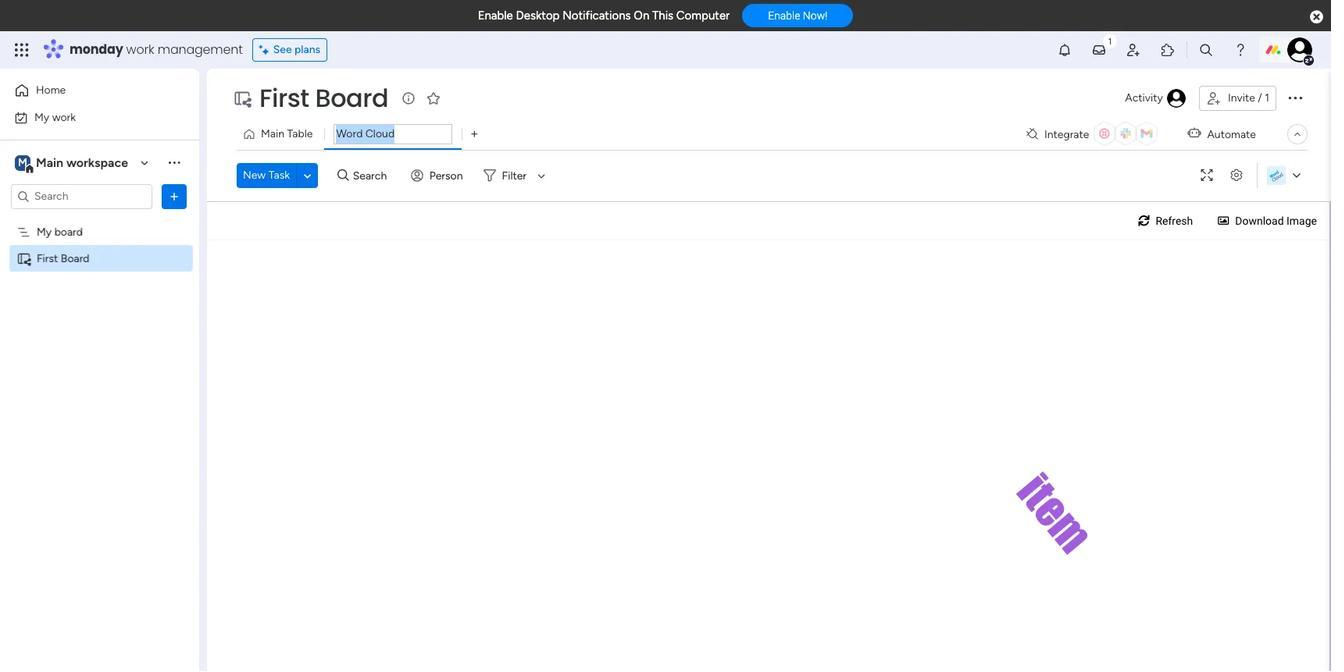 Task type: describe. For each thing, give the bounding box(es) containing it.
invite / 1
[[1228, 91, 1270, 105]]

invite
[[1228, 91, 1255, 105]]

monday work management
[[70, 41, 243, 59]]

plans
[[295, 43, 320, 56]]

inbox image
[[1091, 42, 1107, 58]]

management
[[158, 41, 243, 59]]

new
[[243, 169, 266, 182]]

/
[[1258, 91, 1262, 105]]

person button
[[404, 163, 472, 188]]

table
[[287, 127, 313, 141]]

1
[[1265, 91, 1270, 105]]

list box containing my board
[[0, 216, 199, 483]]

search everything image
[[1198, 42, 1214, 58]]

jacob simon image
[[1288, 38, 1313, 63]]

settings image
[[1224, 170, 1249, 182]]

activity
[[1125, 91, 1163, 105]]

collapse board header image
[[1291, 128, 1304, 141]]

main table button
[[237, 122, 325, 147]]

m
[[18, 156, 27, 169]]

board inside list box
[[61, 252, 90, 265]]

invite / 1 button
[[1199, 86, 1277, 111]]

1 vertical spatial first board
[[37, 252, 90, 265]]

main for main table
[[261, 127, 284, 141]]

my work button
[[9, 105, 168, 130]]

computer
[[676, 9, 730, 23]]

arrow down image
[[532, 166, 551, 185]]

enable now!
[[768, 10, 828, 22]]

v2 search image
[[338, 167, 349, 185]]

enable for enable desktop notifications on this computer
[[478, 9, 513, 23]]

1 horizontal spatial first
[[259, 80, 309, 116]]

1 horizontal spatial shareable board image
[[233, 89, 252, 108]]

dapulse close image
[[1310, 9, 1323, 25]]

automate
[[1207, 128, 1256, 141]]

open full screen image
[[1195, 170, 1220, 182]]

person
[[429, 169, 463, 182]]

workspace options image
[[166, 155, 182, 171]]

new task
[[243, 169, 290, 182]]

on
[[634, 9, 649, 23]]

see plans
[[273, 43, 320, 56]]

0 horizontal spatial options image
[[166, 189, 182, 204]]

now!
[[803, 10, 828, 22]]

workspace selection element
[[15, 154, 130, 174]]

new task button
[[237, 163, 296, 188]]

my for my work
[[34, 111, 49, 124]]

add to favorites image
[[426, 90, 442, 106]]

help image
[[1233, 42, 1248, 58]]



Task type: vqa. For each thing, say whether or not it's contained in the screenshot.
Help center element on the bottom right of page
no



Task type: locate. For each thing, give the bounding box(es) containing it.
1 vertical spatial main
[[36, 155, 63, 170]]

1 horizontal spatial board
[[315, 80, 389, 116]]

1 vertical spatial shareable board image
[[16, 251, 31, 266]]

first
[[259, 80, 309, 116], [37, 252, 58, 265]]

0 vertical spatial board
[[315, 80, 389, 116]]

0 horizontal spatial first board
[[37, 252, 90, 265]]

my left board
[[37, 225, 52, 239]]

0 vertical spatial options image
[[1286, 88, 1305, 107]]

show board description image
[[399, 91, 418, 106]]

option
[[0, 218, 199, 221]]

1 vertical spatial my
[[37, 225, 52, 239]]

this
[[652, 9, 674, 23]]

activity button
[[1119, 86, 1193, 111]]

board
[[315, 80, 389, 116], [61, 252, 90, 265]]

work down home
[[52, 111, 76, 124]]

board
[[54, 225, 83, 239]]

first board down my board
[[37, 252, 90, 265]]

workspace image
[[15, 154, 30, 171]]

work inside button
[[52, 111, 76, 124]]

my inside button
[[34, 111, 49, 124]]

first inside list box
[[37, 252, 58, 265]]

options image
[[1286, 88, 1305, 107], [166, 189, 182, 204]]

1 vertical spatial board
[[61, 252, 90, 265]]

my
[[34, 111, 49, 124], [37, 225, 52, 239]]

workspace
[[66, 155, 128, 170]]

filter
[[502, 169, 527, 182]]

0 vertical spatial shareable board image
[[233, 89, 252, 108]]

first down my board
[[37, 252, 58, 265]]

first up main table
[[259, 80, 309, 116]]

None field
[[334, 124, 453, 145]]

main inside the "main table" button
[[261, 127, 284, 141]]

1 horizontal spatial enable
[[768, 10, 800, 22]]

task
[[269, 169, 290, 182]]

enable desktop notifications on this computer
[[478, 9, 730, 23]]

notifications image
[[1057, 42, 1073, 58]]

first board up table
[[259, 80, 389, 116]]

see
[[273, 43, 292, 56]]

enable left now!
[[768, 10, 800, 22]]

enable inside button
[[768, 10, 800, 22]]

work
[[126, 41, 154, 59], [52, 111, 76, 124]]

0 vertical spatial my
[[34, 111, 49, 124]]

see plans button
[[252, 38, 327, 62]]

my board
[[37, 225, 83, 239]]

first board
[[259, 80, 389, 116], [37, 252, 90, 265]]

1 horizontal spatial work
[[126, 41, 154, 59]]

board down board
[[61, 252, 90, 265]]

invite members image
[[1126, 42, 1141, 58]]

main left table
[[261, 127, 284, 141]]

options image down the "workspace options" icon
[[166, 189, 182, 204]]

1 horizontal spatial main
[[261, 127, 284, 141]]

0 horizontal spatial first
[[37, 252, 58, 265]]

1 horizontal spatial options image
[[1286, 88, 1305, 107]]

0 horizontal spatial main
[[36, 155, 63, 170]]

main workspace
[[36, 155, 128, 170]]

autopilot image
[[1188, 124, 1201, 144]]

desktop
[[516, 9, 560, 23]]

main inside 'workspace selection' element
[[36, 155, 63, 170]]

shareable board image
[[233, 89, 252, 108], [16, 251, 31, 266]]

apps image
[[1160, 42, 1176, 58]]

my for my board
[[37, 225, 52, 239]]

work for my
[[52, 111, 76, 124]]

monday
[[70, 41, 123, 59]]

add view image
[[471, 129, 478, 140]]

0 horizontal spatial enable
[[478, 9, 513, 23]]

select product image
[[14, 42, 30, 58]]

0 vertical spatial main
[[261, 127, 284, 141]]

filter button
[[477, 163, 551, 188]]

shareable board image inside list box
[[16, 251, 31, 266]]

integrate
[[1044, 128, 1089, 141]]

my work
[[34, 111, 76, 124]]

0 vertical spatial first
[[259, 80, 309, 116]]

main
[[261, 127, 284, 141], [36, 155, 63, 170]]

main table
[[261, 127, 313, 141]]

0 vertical spatial first board
[[259, 80, 389, 116]]

0 vertical spatial work
[[126, 41, 154, 59]]

board left show board description image
[[315, 80, 389, 116]]

main right workspace image
[[36, 155, 63, 170]]

1 vertical spatial first
[[37, 252, 58, 265]]

1 vertical spatial options image
[[166, 189, 182, 204]]

0 horizontal spatial shareable board image
[[16, 251, 31, 266]]

enable left desktop
[[478, 9, 513, 23]]

0 horizontal spatial board
[[61, 252, 90, 265]]

1 vertical spatial work
[[52, 111, 76, 124]]

First Board field
[[255, 80, 392, 116]]

0 horizontal spatial work
[[52, 111, 76, 124]]

options image right 1
[[1286, 88, 1305, 107]]

1 horizontal spatial first board
[[259, 80, 389, 116]]

notifications
[[563, 9, 631, 23]]

enable now! button
[[742, 4, 853, 28]]

work right monday
[[126, 41, 154, 59]]

dapulse integrations image
[[1027, 129, 1038, 140]]

angle down image
[[304, 170, 311, 182]]

enable for enable now!
[[768, 10, 800, 22]]

home
[[36, 84, 66, 97]]

main for main workspace
[[36, 155, 63, 170]]

1 image
[[1103, 32, 1117, 50]]

Search in workspace field
[[33, 188, 130, 205]]

enable
[[478, 9, 513, 23], [768, 10, 800, 22]]

work for monday
[[126, 41, 154, 59]]

home button
[[9, 78, 168, 103]]

my down home
[[34, 111, 49, 124]]

Search field
[[349, 165, 396, 187]]

list box
[[0, 216, 199, 483]]



